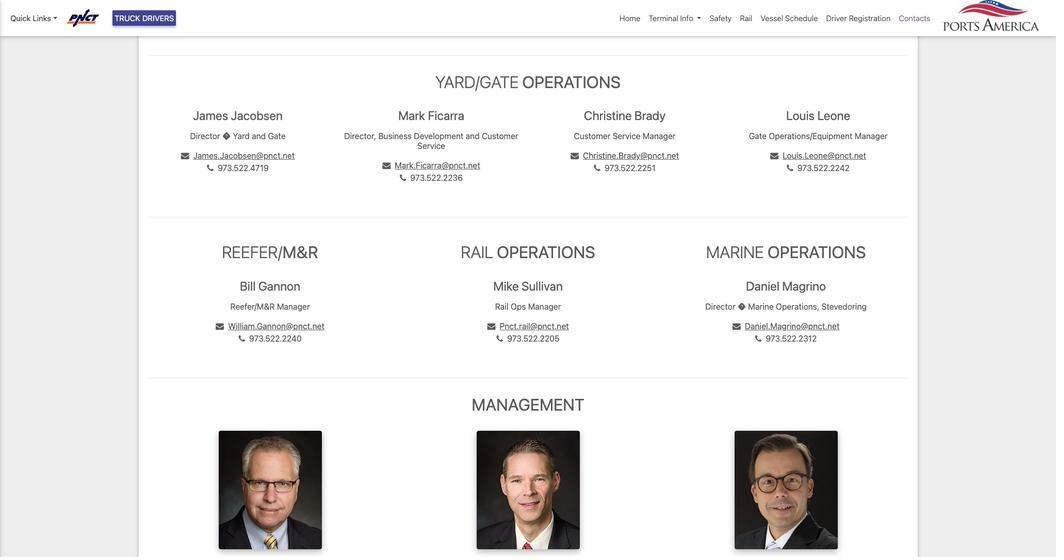 Task type: vqa. For each thing, say whether or not it's contained in the screenshot.
Management on the bottom
yes



Task type: describe. For each thing, give the bounding box(es) containing it.
bill gannon
[[240, 279, 300, 294]]

2 customer from the left
[[574, 132, 611, 141]]

marine operations
[[706, 243, 866, 262]]

� for james
[[222, 132, 231, 141]]

phone image inside '973.522.2511' link
[[788, 8, 795, 16]]

service inside director, business development and  customer service
[[418, 141, 445, 151]]

and for james jacobsen
[[252, 132, 266, 141]]

magrino
[[783, 279, 826, 294]]

phone image for mike sullivan
[[497, 335, 503, 343]]

973.522.2312
[[766, 334, 817, 344]]

operations for marine operations
[[768, 243, 866, 262]]

0 vertical spatial marine
[[706, 243, 764, 262]]

safety link
[[706, 8, 736, 28]]

973.522.2205 link
[[497, 334, 560, 344]]

phone image inside 973.522.2251 link
[[594, 164, 601, 172]]

973.522.2251
[[605, 164, 656, 173]]

terminal info
[[649, 13, 694, 23]]

christine.brady@pnct.net
[[583, 151, 679, 161]]

louis
[[787, 108, 815, 123]]

christine.brady@pnct.net link
[[571, 151, 679, 161]]

phone image for operations
[[755, 335, 762, 343]]

973.522.2511
[[799, 7, 849, 16]]

pnct.rail@pnct.net link
[[487, 322, 569, 331]]

973.522.2240
[[249, 334, 302, 344]]

973.522.2205
[[507, 334, 560, 344]]

daniel.magrino@pnct.net link
[[733, 322, 840, 331]]

james.jacobsen@pnct.net
[[193, 151, 295, 161]]

truck drivers
[[115, 13, 174, 23]]

stevedoring
[[822, 302, 867, 311]]

chris garbarino image
[[477, 432, 580, 550]]

operations/equipment
[[769, 132, 853, 141]]

manager down gannon
[[277, 302, 310, 311]]

vessel schedule
[[761, 13, 818, 23]]

rail operations
[[461, 243, 595, 262]]

louis leone
[[787, 108, 851, 123]]

schedule
[[786, 13, 818, 23]]

envelope image for bill gannon
[[216, 322, 224, 331]]

� for daniel
[[738, 302, 746, 311]]

operations for rail operations
[[497, 243, 595, 262]]

vessel
[[761, 13, 784, 23]]

business
[[378, 132, 412, 141]]

973.522.2228/9 973.491.5083
[[600, 7, 660, 29]]

management
[[472, 395, 585, 415]]

registration
[[849, 13, 891, 23]]

director, business development and  customer service
[[344, 132, 519, 151]]

manager for mike sullivan
[[528, 302, 561, 311]]

and for mark ficarra
[[466, 132, 480, 141]]

rail link
[[736, 8, 757, 28]]

quick links
[[10, 13, 51, 23]]

973.522.4719 link
[[207, 164, 269, 173]]

safety
[[710, 13, 732, 23]]

sullivan
[[522, 279, 563, 294]]

yard/gate operations
[[436, 72, 621, 92]]

louis.leone@pnct.net
[[783, 151, 867, 161]]

mark
[[398, 108, 425, 123]]

vessel schedule link
[[757, 8, 822, 28]]

rail ops manager
[[495, 302, 561, 311]]

973.522.2312 link
[[755, 334, 817, 344]]

contacts link
[[895, 8, 935, 28]]

home
[[620, 13, 641, 23]]

reefer/m&r manager
[[230, 302, 310, 311]]

973.522.2228/9
[[600, 7, 660, 16]]

operations for yard/gate operations
[[522, 72, 621, 92]]

operations,
[[776, 302, 820, 311]]

mark.ficarra@pnct.net
[[395, 161, 480, 170]]

info
[[680, 13, 694, 23]]

customer service manager
[[574, 132, 676, 141]]

driver registration link
[[822, 8, 895, 28]]

customer inside director, business development and  customer service
[[482, 132, 519, 141]]

terminal
[[649, 13, 679, 23]]

envelope image for louis leone
[[771, 152, 779, 160]]

quick
[[10, 13, 31, 23]]

973.522.2236
[[411, 174, 463, 183]]

driver registration
[[827, 13, 891, 23]]

james
[[193, 108, 228, 123]]

pnct.rail@pnct.net
[[500, 322, 569, 331]]

1 gate from the left
[[268, 132, 286, 141]]



Task type: locate. For each thing, give the bounding box(es) containing it.
973.522.2251 link
[[594, 164, 656, 173]]

development
[[414, 132, 464, 141]]

leone
[[818, 108, 851, 123]]

973.522.4719
[[218, 164, 269, 173]]

phone image inside 973.522.2242 link
[[787, 164, 794, 172]]

driver
[[827, 13, 847, 23]]

director � marine operations, stevedoring
[[706, 302, 867, 311]]

manager up louis.leone@pnct.net
[[855, 132, 888, 141]]

contacts
[[899, 13, 931, 23]]

jacobsen
[[231, 108, 283, 123]]

christine brady
[[584, 108, 666, 123]]

envelope image inside mark.ficarra@pnct.net link
[[383, 162, 391, 170]]

phone image inside the 973.522.4719 link
[[207, 164, 214, 172]]

phone image down james.jacobsen@pnct.net link
[[207, 164, 214, 172]]

gate operations/equipment manager
[[749, 132, 888, 141]]

973.522.2242 link
[[787, 164, 850, 173]]

1 horizontal spatial customer
[[574, 132, 611, 141]]

rail for rail
[[740, 13, 753, 23]]

mark ficarra
[[398, 108, 464, 123]]

mike sullivan
[[493, 279, 563, 294]]

director for james jacobsen
[[190, 132, 220, 141]]

james jacobsen
[[193, 108, 283, 123]]

1 horizontal spatial �
[[738, 302, 746, 311]]

marine up daniel
[[706, 243, 764, 262]]

manager down brady
[[643, 132, 676, 141]]

mark.ficarra@pnct.net link
[[383, 161, 480, 170]]

973.491.5083
[[605, 19, 657, 29]]

truck drivers link
[[113, 10, 176, 26]]

973.522.2228/9 link
[[590, 7, 660, 16]]

1 vertical spatial envelope image
[[733, 322, 741, 331]]

1 vertical spatial marine
[[748, 302, 774, 311]]

director � yard and gate
[[190, 132, 286, 141]]

1 horizontal spatial rail
[[495, 302, 509, 311]]

reefer/
[[222, 243, 283, 262]]

phone image
[[788, 8, 795, 16], [207, 164, 214, 172], [787, 164, 794, 172], [239, 335, 245, 343], [497, 335, 503, 343]]

0 vertical spatial �
[[222, 132, 231, 141]]

ops
[[511, 302, 526, 311]]

envelope image inside daniel.magrino@pnct.net link
[[733, 322, 741, 331]]

marcus braun image
[[735, 432, 838, 550]]

0 horizontal spatial phone image
[[400, 174, 406, 182]]

phone image down louis.leone@pnct.net link
[[787, 164, 794, 172]]

mike
[[493, 279, 519, 294]]

m&r
[[283, 243, 318, 262]]

0 horizontal spatial envelope image
[[383, 162, 391, 170]]

terminal info link
[[645, 8, 706, 28]]

phone image for director � yard and gate
[[400, 174, 406, 182]]

yard
[[233, 132, 250, 141]]

yard/gate
[[436, 72, 519, 92]]

0 vertical spatial phone image
[[594, 164, 601, 172]]

ficarra
[[428, 108, 464, 123]]

reefer/m&r
[[230, 302, 275, 311]]

973.522.2511 link
[[788, 7, 849, 16]]

envelope image for christine brady
[[571, 152, 579, 160]]

gate
[[268, 132, 286, 141], [749, 132, 767, 141]]

rail left ops
[[495, 302, 509, 311]]

phone image down daniel.magrino@pnct.net link
[[755, 335, 762, 343]]

manager down "sullivan"
[[528, 302, 561, 311]]

quick links link
[[10, 12, 57, 24]]

truck
[[115, 13, 140, 23]]

phone image inside 973.522.2240 link
[[239, 335, 245, 343]]

phone image inside 973.522.2236 link
[[400, 174, 406, 182]]

1 and from the left
[[252, 132, 266, 141]]

phone image for bill gannon
[[239, 335, 245, 343]]

phone image down the william.gannon@pnct.net link
[[239, 335, 245, 343]]

envelope image inside christine.brady@pnct.net link
[[571, 152, 579, 160]]

phone image inside 973.522.2312 link
[[755, 335, 762, 343]]

manager for christine brady
[[643, 132, 676, 141]]

envelope image for operations
[[733, 322, 741, 331]]

marine down daniel
[[748, 302, 774, 311]]

service down development
[[418, 141, 445, 151]]

2 gate from the left
[[749, 132, 767, 141]]

1 horizontal spatial gate
[[749, 132, 767, 141]]

daniel.magrino@pnct.net
[[745, 322, 840, 331]]

service
[[613, 132, 641, 141], [418, 141, 445, 151]]

phone image right vessel in the top of the page
[[788, 8, 795, 16]]

0 horizontal spatial and
[[252, 132, 266, 141]]

gannon
[[258, 279, 300, 294]]

2 horizontal spatial phone image
[[755, 335, 762, 343]]

973.522.2242
[[798, 164, 850, 173]]

phone image for louis leone
[[787, 164, 794, 172]]

1 vertical spatial service
[[418, 141, 445, 151]]

0 horizontal spatial director
[[190, 132, 220, 141]]

director for daniel magrino
[[706, 302, 736, 311]]

operations
[[522, 72, 621, 92], [497, 243, 595, 262], [768, 243, 866, 262]]

phone image down christine.brady@pnct.net link
[[594, 164, 601, 172]]

1 vertical spatial rail
[[461, 243, 493, 262]]

1 horizontal spatial service
[[613, 132, 641, 141]]

1 customer from the left
[[482, 132, 519, 141]]

manager
[[643, 132, 676, 141], [855, 132, 888, 141], [277, 302, 310, 311], [528, 302, 561, 311]]

� left yard
[[222, 132, 231, 141]]

rail for rail ops manager
[[495, 302, 509, 311]]

envelope image inside the william.gannon@pnct.net link
[[216, 322, 224, 331]]

2 and from the left
[[466, 132, 480, 141]]

envelope image for director � yard and gate
[[383, 162, 391, 170]]

rail right safety
[[740, 13, 753, 23]]

0 vertical spatial service
[[613, 132, 641, 141]]

0 horizontal spatial service
[[418, 141, 445, 151]]

1 vertical spatial director
[[706, 302, 736, 311]]

operations up the christine on the top
[[522, 72, 621, 92]]

marine
[[706, 243, 764, 262], [748, 302, 774, 311]]

envelope image
[[383, 162, 391, 170], [733, 322, 741, 331]]

operations up magrino
[[768, 243, 866, 262]]

operations up "sullivan"
[[497, 243, 595, 262]]

phone image down pnct.rail@pnct.net link
[[497, 335, 503, 343]]

phone image down mark.ficarra@pnct.net link
[[400, 174, 406, 182]]

louis.leone@pnct.net link
[[771, 151, 867, 161]]

reefer/ m&r
[[222, 243, 318, 262]]

1 vertical spatial phone image
[[400, 174, 406, 182]]

director,
[[344, 132, 376, 141]]

1 horizontal spatial envelope image
[[733, 322, 741, 331]]

envelope image for james jacobsen
[[181, 152, 189, 160]]

james pelliccio image
[[219, 432, 322, 550]]

0 vertical spatial envelope image
[[383, 162, 391, 170]]

2 horizontal spatial rail
[[740, 13, 753, 23]]

0 horizontal spatial gate
[[268, 132, 286, 141]]

and right development
[[466, 132, 480, 141]]

james.jacobsen@pnct.net link
[[181, 151, 295, 161]]

973.522.2240 link
[[239, 334, 302, 344]]

envelope image inside pnct.rail@pnct.net link
[[487, 322, 496, 331]]

0 horizontal spatial customer
[[482, 132, 519, 141]]

envelope image for mike sullivan
[[487, 322, 496, 331]]

and
[[252, 132, 266, 141], [466, 132, 480, 141]]

973.522.2236 link
[[400, 174, 463, 183]]

1 horizontal spatial phone image
[[594, 164, 601, 172]]

phone image inside 973.522.2205 link
[[497, 335, 503, 343]]

envelope image inside james.jacobsen@pnct.net link
[[181, 152, 189, 160]]

rail up "mike"
[[461, 243, 493, 262]]

�
[[222, 132, 231, 141], [738, 302, 746, 311]]

and right yard
[[252, 132, 266, 141]]

2 vertical spatial phone image
[[755, 335, 762, 343]]

brady
[[635, 108, 666, 123]]

0 vertical spatial director
[[190, 132, 220, 141]]

1 vertical spatial �
[[738, 302, 746, 311]]

1 horizontal spatial and
[[466, 132, 480, 141]]

bill
[[240, 279, 256, 294]]

rail for rail operations
[[461, 243, 493, 262]]

phone image for james jacobsen
[[207, 164, 214, 172]]

william.gannon@pnct.net link
[[216, 322, 325, 331]]

envelope image inside louis.leone@pnct.net link
[[771, 152, 779, 160]]

phone image
[[594, 164, 601, 172], [400, 174, 406, 182], [755, 335, 762, 343]]

christine
[[584, 108, 632, 123]]

� down daniel
[[738, 302, 746, 311]]

0 horizontal spatial rail
[[461, 243, 493, 262]]

director
[[190, 132, 220, 141], [706, 302, 736, 311]]

william.gannon@pnct.net
[[228, 322, 325, 331]]

daniel magrino
[[746, 279, 826, 294]]

customer
[[482, 132, 519, 141], [574, 132, 611, 141]]

envelope image
[[181, 152, 189, 160], [571, 152, 579, 160], [771, 152, 779, 160], [216, 322, 224, 331], [487, 322, 496, 331]]

daniel
[[746, 279, 780, 294]]

home link
[[616, 8, 645, 28]]

2 vertical spatial rail
[[495, 302, 509, 311]]

rail
[[740, 13, 753, 23], [461, 243, 493, 262], [495, 302, 509, 311]]

and inside director, business development and  customer service
[[466, 132, 480, 141]]

drivers
[[142, 13, 174, 23]]

1 horizontal spatial director
[[706, 302, 736, 311]]

service up christine.brady@pnct.net link
[[613, 132, 641, 141]]

manager for louis leone
[[855, 132, 888, 141]]

0 horizontal spatial �
[[222, 132, 231, 141]]

0 vertical spatial rail
[[740, 13, 753, 23]]



